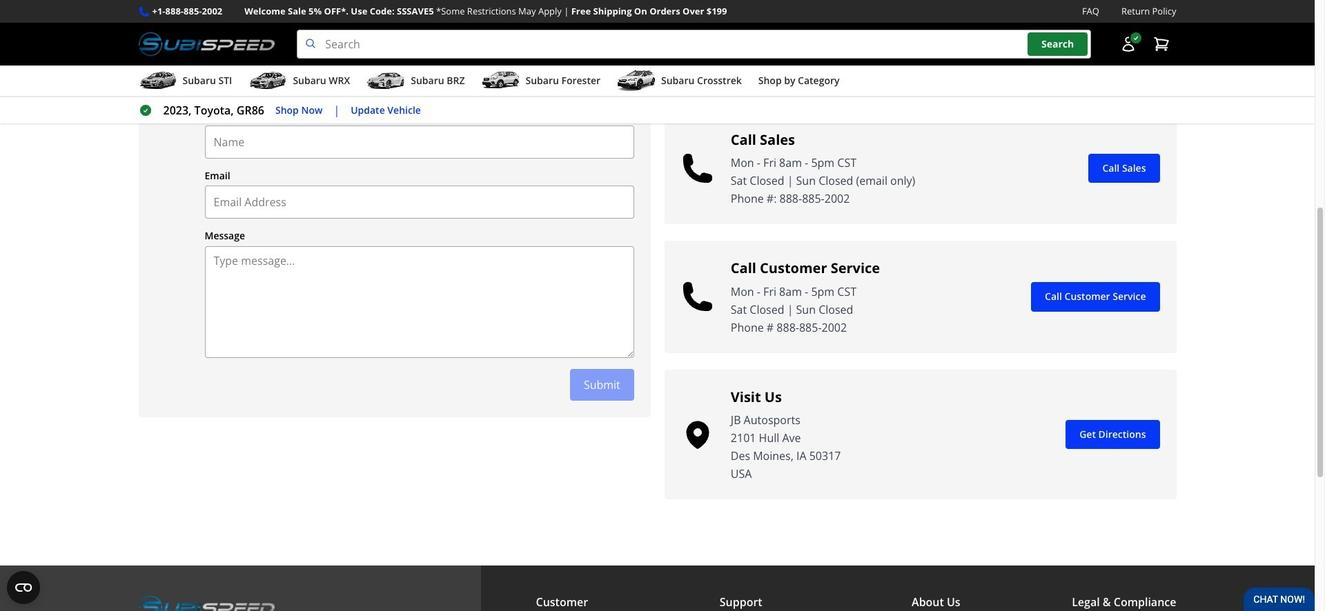 Task type: describe. For each thing, give the bounding box(es) containing it.
a subaru brz thumbnail image image
[[367, 71, 405, 91]]

a subaru sti thumbnail image image
[[138, 71, 177, 91]]

name text field
[[205, 125, 634, 159]]

a subaru wrx thumbnail image image
[[249, 71, 287, 91]]



Task type: vqa. For each thing, say whether or not it's contained in the screenshot.
3
no



Task type: locate. For each thing, give the bounding box(es) containing it.
2 subispeed logo image from the top
[[138, 594, 275, 612]]

a subaru crosstrek thumbnail image image
[[617, 71, 656, 91]]

Email Address text field
[[205, 186, 634, 219]]

subispeed logo image
[[138, 30, 275, 59], [138, 594, 275, 612]]

a subaru forester thumbnail image image
[[481, 71, 520, 91]]

1 subispeed logo image from the top
[[138, 30, 275, 59]]

button image
[[1120, 36, 1137, 53]]

1 vertical spatial subispeed logo image
[[138, 594, 275, 612]]

open widget image
[[7, 572, 40, 605]]

0 vertical spatial subispeed logo image
[[138, 30, 275, 59]]

search input field
[[297, 30, 1091, 59]]

Message text field
[[205, 246, 634, 358]]



